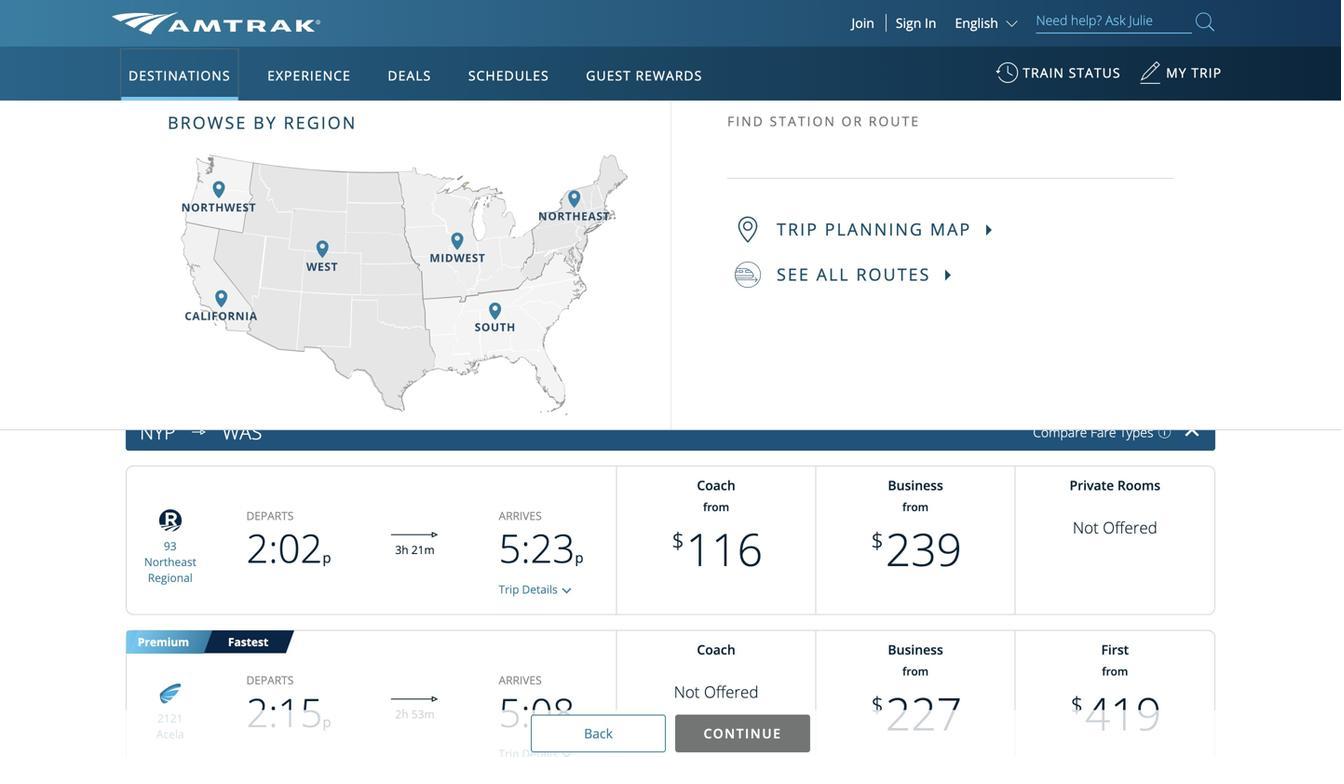 Task type: vqa. For each thing, say whether or not it's contained in the screenshot.
PENN corresponding to New
yes



Task type: locate. For each thing, give the bounding box(es) containing it.
search icon image
[[1196, 9, 1215, 34]]

train
[[1023, 64, 1065, 82]]

departs inside departs 2:15 p
[[246, 673, 294, 688]]

p inside 'arrives 5:23 p'
[[575, 548, 584, 567]]

sta. for nyp
[[234, 140, 253, 156]]

1 arrives from the top
[[499, 508, 542, 524]]

1 - from the left
[[246, 296, 251, 314]]

departs down fastest
[[246, 673, 294, 688]]

expand image
[[1185, 428, 1199, 437]]

1 vertical spatial ny
[[226, 296, 243, 314]]

sun, feb 11
[[764, 126, 824, 142]]

p inside arrives 5:08 p
[[575, 713, 584, 732]]

application
[[181, 155, 628, 415]]

experience button
[[260, 49, 358, 102]]

2h
[[395, 706, 409, 722]]

nyp for nyp new york, ny moynihan train hall at penn sta.
[[173, 109, 224, 148]]

0 horizontal spatial penn
[[353, 128, 379, 144]]

trip up see
[[777, 218, 819, 241]]

hall for nyp
[[317, 128, 337, 144]]

trip for trip planning map
[[777, 218, 819, 241]]

penn for new
[[395, 296, 426, 314]]

moynihan
[[234, 128, 285, 144], [254, 296, 315, 314]]

regional
[[148, 570, 193, 585]]

arrives inside arrives 5:08 p
[[499, 673, 542, 688]]

-
[[246, 296, 251, 314], [571, 296, 575, 314]]

1 horizontal spatial at
[[379, 296, 391, 314]]

at left to
[[379, 296, 391, 314]]

nyp for nyp
[[140, 419, 176, 445]]

2:15
[[246, 686, 323, 739]]

washington,
[[471, 296, 547, 314]]

train inside "nyp new york, ny moynihan train hall at penn sta."
[[288, 128, 314, 144]]

guest rewards button
[[579, 49, 710, 102]]

moynihan for nyp
[[234, 128, 285, 144]]

nyp inside "nyp new york, ny moynihan train hall at penn sta."
[[173, 109, 224, 148]]

1 vertical spatial train
[[318, 296, 349, 314]]

new
[[234, 112, 257, 128], [161, 296, 188, 314]]

penn left to
[[395, 296, 426, 314]]

dc
[[550, 296, 568, 314]]

sta. left to
[[429, 296, 452, 314]]

arrives down trip details
[[499, 673, 542, 688]]

hall for new
[[353, 296, 376, 314]]

station
[[770, 112, 836, 130]]

at for new
[[379, 296, 391, 314]]

ny down your
[[226, 296, 243, 314]]

see all routes
[[777, 263, 937, 286]]

sign
[[896, 14, 921, 32]]

0 horizontal spatial at
[[340, 128, 350, 144]]

0 horizontal spatial select image
[[185, 418, 213, 446]]

1 vertical spatial sta.
[[429, 296, 452, 314]]

0 vertical spatial penn
[[353, 128, 379, 144]]

1 horizontal spatial hall
[[353, 296, 376, 314]]

0 horizontal spatial -
[[246, 296, 251, 314]]

53m
[[411, 706, 435, 722]]

nyp left was
[[140, 419, 176, 445]]

trip details
[[499, 582, 558, 597]]

1 horizontal spatial -
[[571, 296, 575, 314]]

1 vertical spatial new
[[161, 296, 188, 314]]

1 horizontal spatial new
[[234, 112, 257, 128]]

main content
[[0, 91, 1341, 757]]

union
[[579, 296, 615, 314]]

sta. inside "nyp new york, ny moynihan train hall at penn sta."
[[234, 140, 253, 156]]

arrives inside 'arrives 5:23 p'
[[499, 508, 542, 524]]

0 vertical spatial departs
[[246, 508, 294, 524]]

0 vertical spatial new
[[234, 112, 257, 128]]

0 horizontal spatial hall
[[317, 128, 337, 144]]

1 vertical spatial moynihan
[[254, 296, 315, 314]]

29
[[732, 126, 745, 142]]

1 horizontal spatial ny
[[288, 112, 303, 128]]

1 vertical spatial hall
[[353, 296, 376, 314]]

york, down experience popup button
[[260, 112, 285, 128]]

your
[[190, 198, 247, 233]]

compare fare types
[[1033, 424, 1154, 441]]

1 horizontal spatial train
[[318, 296, 349, 314]]

0 vertical spatial york,
[[260, 112, 285, 128]]

english button
[[955, 14, 1022, 32]]

deals
[[388, 67, 431, 84]]

p for 2:02
[[323, 548, 331, 567]]

main content containing 2:02
[[0, 91, 1341, 757]]

1 vertical spatial arrives
[[499, 673, 542, 688]]

p inside departs 2:02 p
[[323, 548, 331, 567]]

destinations
[[129, 67, 231, 84]]

0 horizontal spatial sta.
[[234, 140, 253, 156]]

1 vertical spatial select image
[[558, 582, 576, 601]]

p inside departs 2:15 p
[[323, 713, 331, 732]]

northeast regional link
[[144, 554, 196, 585]]

hall inside "nyp new york, ny moynihan train hall at penn sta."
[[317, 128, 337, 144]]

trip
[[1192, 64, 1222, 82]]

0 horizontal spatial york,
[[192, 296, 222, 314]]

regions map image
[[181, 155, 628, 415]]

2121
[[157, 711, 183, 726]]

0 vertical spatial nyp
[[173, 109, 224, 148]]

0 vertical spatial select image
[[185, 418, 213, 446]]

trip planning map
[[777, 218, 978, 241]]

banner
[[0, 0, 1341, 430]]

details
[[522, 582, 558, 597]]

trip for trip details
[[499, 582, 519, 597]]

trip right your
[[254, 198, 302, 233]]

0 horizontal spatial ny
[[226, 296, 243, 314]]

2 departs from the top
[[246, 673, 294, 688]]

select image
[[185, 418, 213, 446], [558, 582, 576, 601]]

trip left details
[[499, 582, 519, 597]]

penn
[[353, 128, 379, 144], [395, 296, 426, 314]]

2 horizontal spatial trip
[[777, 218, 819, 241]]

back
[[584, 725, 613, 742]]

p
[[323, 548, 331, 567], [575, 548, 584, 567], [323, 713, 331, 732], [575, 713, 584, 732]]

arrives
[[499, 508, 542, 524], [499, 673, 542, 688]]

sta. down "browse by region" on the top
[[234, 140, 253, 156]]

ny
[[288, 112, 303, 128], [226, 296, 243, 314]]

p for 2:15
[[323, 713, 331, 732]]

at inside "nyp new york, ny moynihan train hall at penn sta."
[[340, 128, 350, 144]]

0 vertical spatial moynihan
[[234, 128, 285, 144]]

select image left was
[[185, 418, 213, 446]]

penn inside "nyp new york, ny moynihan train hall at penn sta."
[[353, 128, 379, 144]]

0 vertical spatial train
[[288, 128, 314, 144]]

ny right by
[[288, 112, 303, 128]]

at
[[340, 128, 350, 144], [379, 296, 391, 314]]

my
[[1166, 64, 1187, 82]]

2121 acela
[[156, 711, 184, 742]]

2 arrives from the top
[[499, 673, 542, 688]]

map
[[930, 218, 972, 241]]

arrives 5:08 p
[[499, 673, 584, 739]]

york, down select your trip
[[192, 296, 222, 314]]

3h 21m
[[395, 542, 435, 557]]

0 vertical spatial ny
[[288, 112, 303, 128]]

arrives up trip details
[[499, 508, 542, 524]]

1 departs from the top
[[246, 508, 294, 524]]

status
[[1069, 64, 1121, 82]]

at down "experience"
[[340, 128, 350, 144]]

york,
[[260, 112, 285, 128], [192, 296, 222, 314]]

1 vertical spatial departs
[[246, 673, 294, 688]]

browse by region
[[168, 111, 357, 134]]

0 vertical spatial sta.
[[234, 140, 253, 156]]

1 vertical spatial nyp
[[140, 419, 176, 445]]

Please enter station name or code text field
[[727, 137, 1174, 179]]

0 vertical spatial at
[[340, 128, 350, 144]]

93
[[164, 539, 177, 554]]

1 horizontal spatial select image
[[558, 582, 576, 601]]

trip
[[254, 198, 302, 233], [777, 218, 819, 241], [499, 582, 519, 597]]

0 horizontal spatial new
[[161, 296, 188, 314]]

deals button
[[380, 49, 439, 102]]

0 horizontal spatial train
[[288, 128, 314, 144]]

jan
[[713, 126, 729, 142]]

0 vertical spatial hall
[[317, 128, 337, 144]]

penn down experience popup button
[[353, 128, 379, 144]]

region
[[284, 111, 357, 134]]

sta. for new
[[429, 296, 452, 314]]

1 horizontal spatial york,
[[260, 112, 285, 128]]

nyp
[[173, 109, 224, 148], [140, 419, 176, 445]]

select image for nyp
[[185, 418, 213, 446]]

1 horizontal spatial penn
[[395, 296, 426, 314]]

departs down "washington, dc" heading
[[246, 508, 294, 524]]

1 vertical spatial at
[[379, 296, 391, 314]]

moynihan inside "nyp new york, ny moynihan train hall at penn sta."
[[234, 128, 285, 144]]

acela
[[156, 726, 184, 742]]

1 horizontal spatial sta.
[[429, 296, 452, 314]]

station
[[619, 296, 662, 314]]

p for 5:23
[[575, 548, 584, 567]]

nyp down destinations
[[173, 109, 224, 148]]

york, inside "nyp new york, ny moynihan train hall at penn sta."
[[260, 112, 285, 128]]

continue button
[[675, 715, 810, 753]]

join
[[852, 14, 874, 32]]

premium
[[138, 634, 189, 650]]

my trip button
[[1139, 55, 1222, 101]]

was
[[222, 419, 262, 445]]

planning
[[825, 218, 924, 241]]

departs inside departs 2:02 p
[[246, 508, 294, 524]]

1 vertical spatial penn
[[395, 296, 426, 314]]

my trip
[[1166, 64, 1222, 82]]

0 vertical spatial arrives
[[499, 508, 542, 524]]

1 horizontal spatial trip
[[499, 582, 519, 597]]

p for 5:08
[[575, 713, 584, 732]]

select image down 5:23
[[558, 582, 576, 601]]



Task type: describe. For each thing, give the bounding box(es) containing it.
sign in
[[896, 14, 937, 32]]

washington, dc heading
[[222, 419, 271, 445]]

nyp new york, ny moynihan train hall at penn sta.
[[173, 109, 379, 156]]

arrives for 5:23
[[499, 508, 542, 524]]

93 northeast regional
[[144, 539, 196, 585]]

see all routes link
[[735, 261, 1174, 288]]

find station or route
[[727, 112, 920, 130]]

see
[[777, 263, 810, 286]]

by
[[253, 111, 277, 134]]

trip planning map link
[[735, 216, 1174, 243]]

train for nyp
[[288, 128, 314, 144]]

feb
[[790, 126, 809, 142]]

in
[[925, 14, 937, 32]]

banner containing browse by region
[[0, 0, 1341, 430]]

routes
[[856, 263, 931, 286]]

new inside "nyp new york, ny moynihan train hall at penn sta."
[[234, 112, 257, 128]]

train status
[[1023, 64, 1121, 82]]

select
[[112, 198, 184, 233]]

guest rewards
[[586, 67, 703, 84]]

select image for trip details
[[558, 582, 576, 601]]

mon,
[[684, 126, 710, 142]]

route
[[869, 112, 920, 130]]

at for nyp
[[340, 128, 350, 144]]

fastest
[[228, 634, 268, 650]]

schedules
[[468, 67, 549, 84]]

sun,
[[764, 126, 787, 142]]

21m
[[411, 542, 435, 557]]

penn for nyp
[[353, 128, 379, 144]]

washington, dc - union station button
[[471, 295, 662, 314]]

guest
[[586, 67, 631, 84]]

departs 2:15 p
[[246, 673, 331, 739]]

moynihan for new
[[254, 296, 315, 314]]

sign in button
[[896, 14, 937, 32]]

northeast
[[144, 554, 196, 570]]

continue
[[704, 725, 782, 742]]

acela train icon image
[[152, 677, 189, 708]]

departs 2:02 p
[[246, 508, 331, 575]]

acela link
[[156, 726, 184, 742]]

mon, jan 29
[[684, 126, 745, 142]]

types
[[1120, 424, 1154, 441]]

or
[[842, 112, 864, 130]]

compare fare types button
[[1033, 424, 1171, 441]]

2h 53m
[[395, 706, 435, 722]]

3h
[[395, 542, 409, 557]]

ny inside "nyp new york, ny moynihan train hall at penn sta."
[[288, 112, 303, 128]]

new york, ny - moynihan train hall at penn sta. button
[[161, 295, 452, 314]]

rewards
[[636, 67, 703, 84]]

11
[[812, 126, 824, 142]]

select your trip
[[112, 198, 302, 233]]

arrives for 5:08
[[499, 673, 542, 688]]

departs for 2:02
[[246, 508, 294, 524]]

all
[[816, 263, 850, 286]]

train for new
[[318, 296, 349, 314]]

arrives 5:23 p
[[499, 508, 584, 575]]

compare
[[1033, 424, 1087, 441]]

destinations button
[[121, 49, 238, 102]]

2:02
[[246, 521, 323, 575]]

english
[[955, 14, 998, 32]]

departs for 2:15
[[246, 673, 294, 688]]

2 - from the left
[[571, 296, 575, 314]]

join button
[[841, 14, 887, 32]]

amtrak image
[[112, 12, 321, 34]]

Please enter your search item search field
[[1036, 9, 1192, 34]]

fare
[[1091, 424, 1116, 441]]

experience
[[267, 67, 351, 84]]

5:23
[[499, 521, 575, 575]]

1 vertical spatial york,
[[192, 296, 222, 314]]

0 horizontal spatial trip
[[254, 198, 302, 233]]

schedules link
[[461, 47, 557, 101]]

browse
[[168, 111, 247, 134]]

new york, ny - moynihan train hall at penn sta. to washington, dc - union station
[[161, 296, 662, 314]]

train status link
[[996, 55, 1121, 101]]

northeast regional train icon image
[[152, 505, 189, 536]]

back button
[[531, 715, 666, 753]]

5:08
[[499, 686, 575, 739]]

to
[[455, 296, 468, 314]]

new york, ny heading
[[140, 419, 185, 445]]

find
[[727, 112, 765, 130]]



